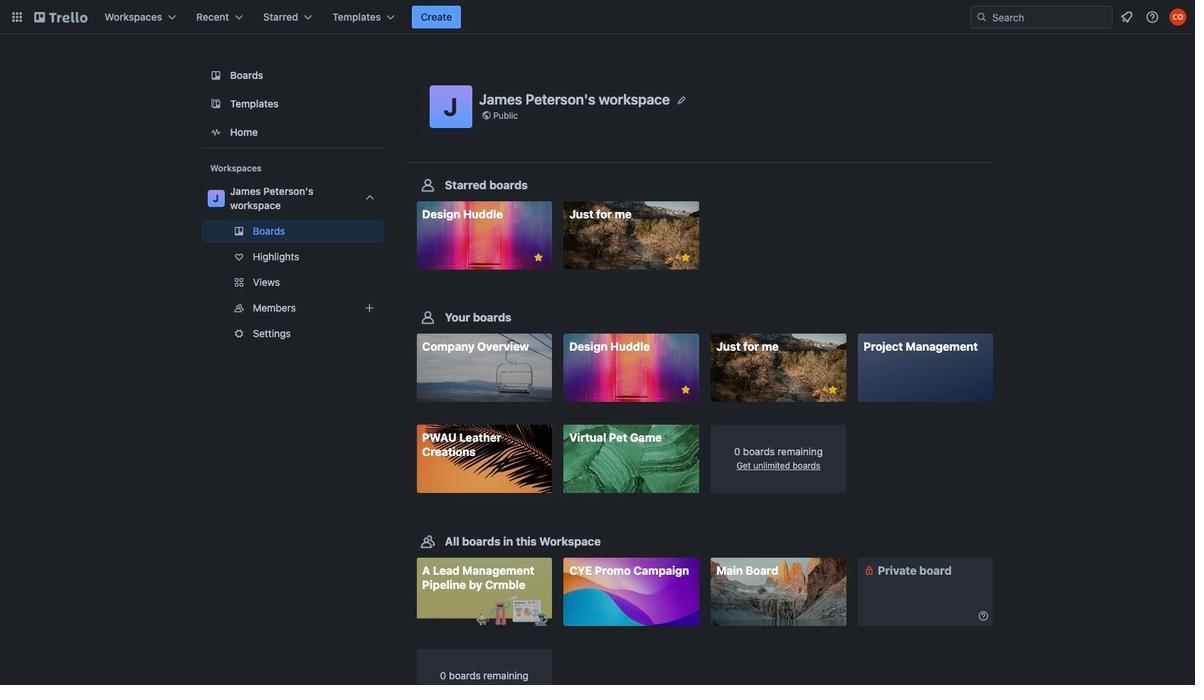 Task type: describe. For each thing, give the bounding box(es) containing it.
template board image
[[208, 95, 225, 112]]

0 horizontal spatial sm image
[[863, 564, 877, 578]]

home image
[[208, 124, 225, 141]]

back to home image
[[34, 6, 88, 28]]

add image
[[361, 300, 378, 317]]



Task type: vqa. For each thing, say whether or not it's contained in the screenshot.
0 Notifications icon
yes



Task type: locate. For each thing, give the bounding box(es) containing it.
2 horizontal spatial click to unstar this board. it will be removed from your starred list. image
[[827, 384, 840, 397]]

0 notifications image
[[1119, 9, 1136, 26]]

1 horizontal spatial click to unstar this board. it will be removed from your starred list. image
[[680, 384, 693, 397]]

open information menu image
[[1146, 10, 1160, 24]]

click to unstar this board. it will be removed from your starred list. image
[[533, 251, 545, 264], [680, 384, 693, 397], [827, 384, 840, 397]]

0 horizontal spatial click to unstar this board. it will be removed from your starred list. image
[[533, 251, 545, 264]]

sm image
[[863, 564, 877, 578], [977, 609, 991, 623]]

Search field
[[988, 7, 1113, 27]]

1 horizontal spatial sm image
[[977, 609, 991, 623]]

primary element
[[0, 0, 1196, 34]]

click to unstar this board. it will be removed from your starred list. image
[[680, 251, 693, 264]]

christina overa (christinaovera) image
[[1170, 9, 1187, 26]]

board image
[[208, 67, 225, 84]]

0 vertical spatial sm image
[[863, 564, 877, 578]]

search image
[[977, 11, 988, 23]]

1 vertical spatial sm image
[[977, 609, 991, 623]]



